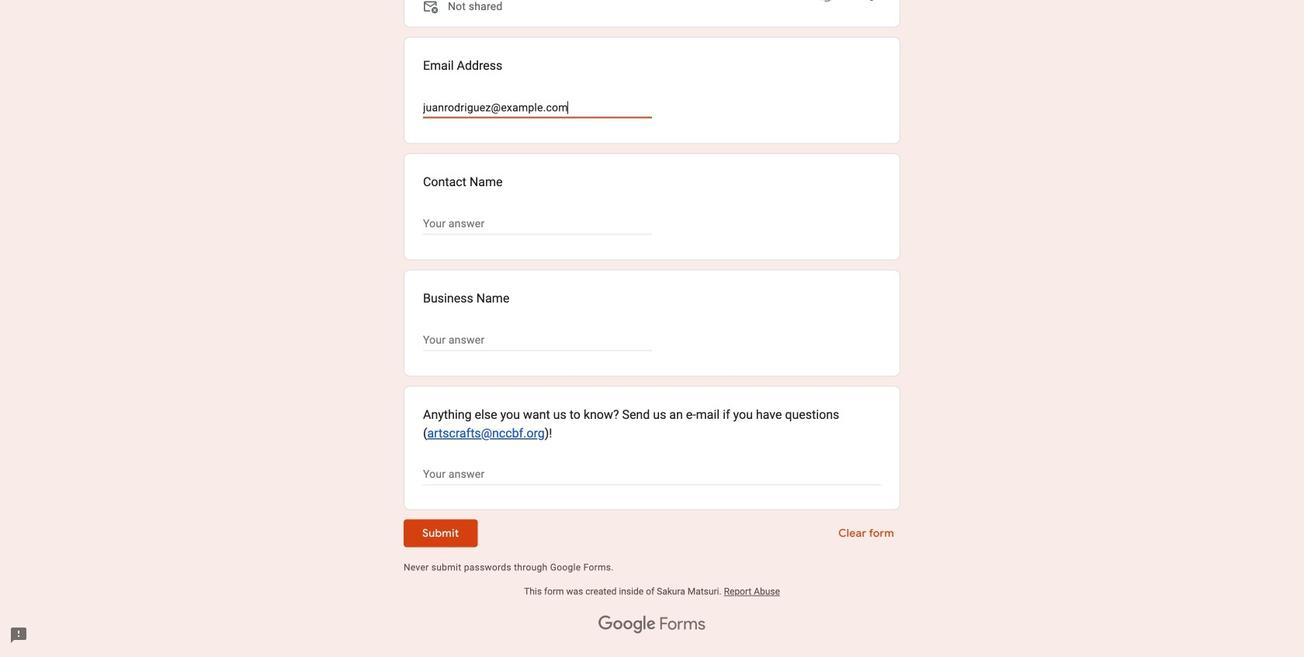 Task type: vqa. For each thing, say whether or not it's contained in the screenshot.
Typing
no



Task type: locate. For each thing, give the bounding box(es) containing it.
None text field
[[423, 215, 652, 233]]

None text field
[[423, 98, 652, 117], [423, 331, 652, 350], [423, 98, 652, 117], [423, 331, 652, 350]]

status
[[818, 0, 881, 15]]

list
[[404, 37, 901, 511]]



Task type: describe. For each thing, give the bounding box(es) containing it.
Your answer text field
[[423, 466, 881, 485]]

report a problem to google image
[[9, 627, 28, 645]]

google image
[[599, 616, 656, 635]]

your email and google account are not part of your response image
[[423, 0, 448, 18]]

your email and google account are not part of your response image
[[423, 0, 442, 18]]



